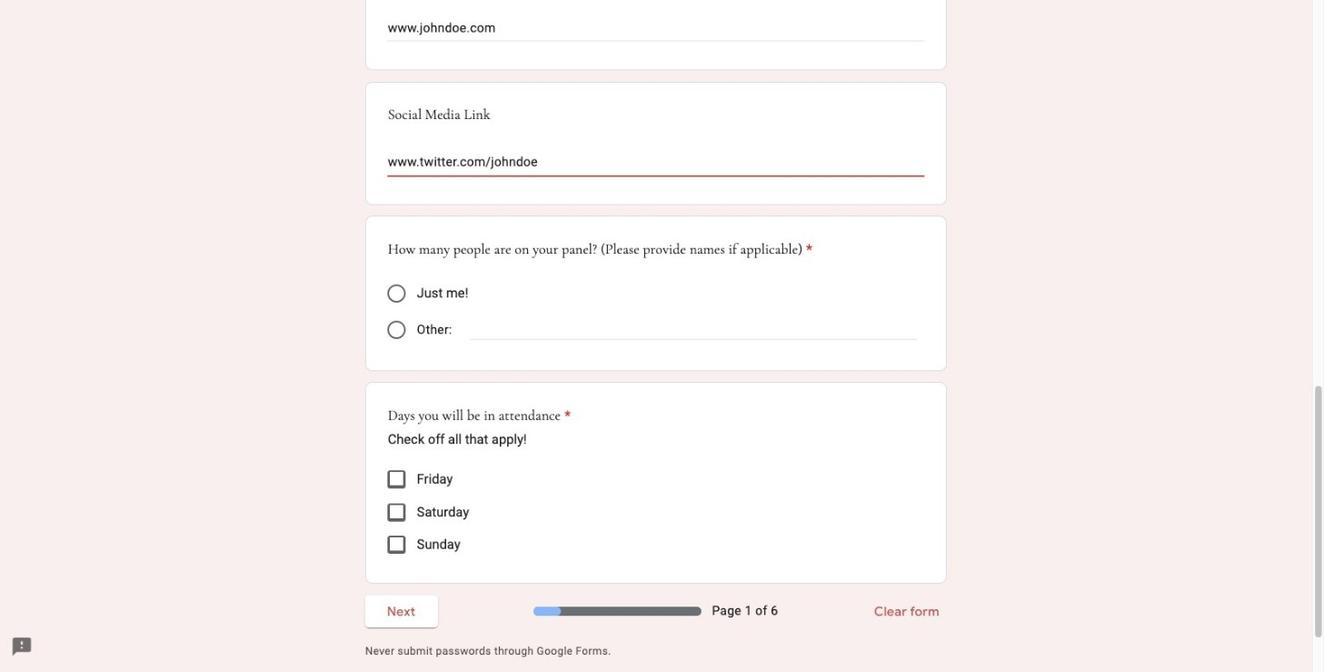 Task type: describe. For each thing, give the bounding box(es) containing it.
required question element for 1st 'heading' from the bottom
[[561, 405, 571, 427]]

report a problem to google image
[[11, 636, 33, 658]]

sunday image
[[390, 538, 403, 551]]

Saturday checkbox
[[388, 503, 406, 521]]

1 heading from the top
[[388, 239, 813, 260]]

Your answer text field
[[388, 19, 925, 41]]



Task type: vqa. For each thing, say whether or not it's contained in the screenshot.
progress bar
yes



Task type: locate. For each thing, give the bounding box(es) containing it.
1 vertical spatial heading
[[388, 405, 571, 427]]

Sunday checkbox
[[388, 536, 406, 554]]

0 vertical spatial heading
[[388, 239, 813, 260]]

list
[[365, 0, 947, 584], [388, 463, 925, 561]]

0 vertical spatial required question element
[[803, 239, 813, 260]]

just me! image
[[388, 284, 406, 302]]

Other response text field
[[470, 319, 918, 339]]

required question element for 2nd 'heading' from the bottom
[[803, 239, 813, 260]]

Friday checkbox
[[388, 470, 406, 489]]

1 vertical spatial required question element
[[561, 405, 571, 427]]

2 heading from the top
[[388, 405, 571, 427]]

None text field
[[388, 153, 925, 175]]

0 horizontal spatial required question element
[[561, 405, 571, 427]]

Just me! radio
[[388, 284, 406, 302]]

required question element
[[803, 239, 813, 260], [561, 405, 571, 427]]

None radio
[[388, 321, 406, 339]]

1 horizontal spatial required question element
[[803, 239, 813, 260]]

progress bar
[[534, 607, 702, 616]]

friday image
[[390, 472, 403, 485]]

heading
[[388, 239, 813, 260], [388, 405, 571, 427]]



